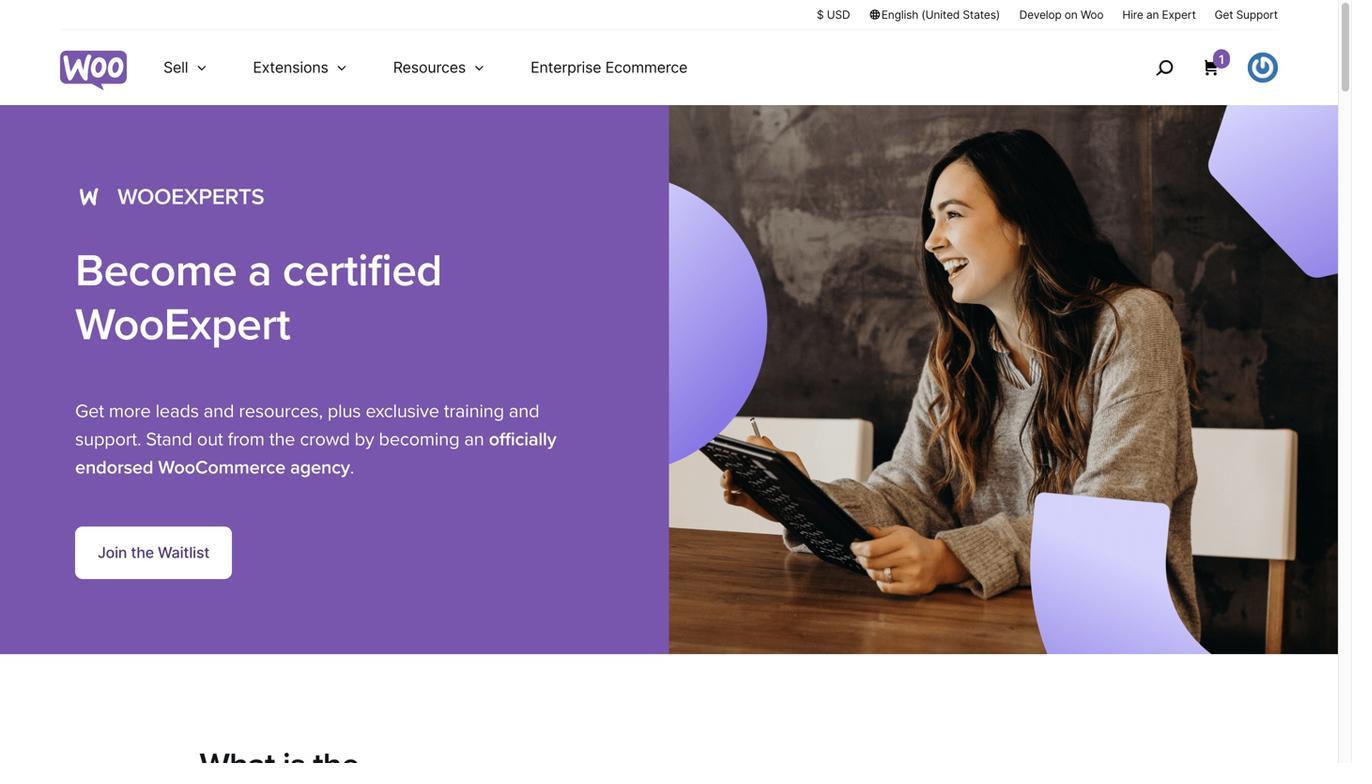 Task type: describe. For each thing, give the bounding box(es) containing it.
get support link
[[1215, 7, 1278, 23]]

2 and from the left
[[509, 400, 540, 423]]

endorsed
[[75, 457, 153, 479]]

open account menu image
[[1248, 53, 1278, 83]]

agency
[[290, 457, 350, 479]]

waitlist
[[158, 544, 210, 562]]

resources
[[393, 58, 466, 77]]

0 horizontal spatial the
[[131, 544, 154, 562]]

develop on woo
[[1020, 8, 1104, 22]]

plus
[[328, 400, 361, 423]]

support
[[1237, 8, 1278, 22]]

certified
[[283, 244, 442, 298]]

on
[[1065, 8, 1078, 22]]

usd
[[827, 8, 850, 22]]

becoming
[[379, 428, 460, 451]]

enterprise ecommerce
[[531, 58, 688, 77]]

wooexpert
[[75, 298, 290, 352]]

woo
[[1081, 8, 1104, 22]]

join the waitlist
[[98, 544, 210, 562]]

resources,
[[239, 400, 323, 423]]

wooexperts
[[117, 184, 264, 211]]

from
[[228, 428, 265, 451]]

get more leads and resources, plus exclusive training and support. stand out from the crowd by becoming an
[[75, 400, 540, 451]]

hire an expert link
[[1123, 7, 1196, 23]]

crowd
[[300, 428, 350, 451]]

an inside get more leads and resources, plus exclusive training and support. stand out from the crowd by becoming an
[[464, 428, 484, 451]]

1 and from the left
[[204, 400, 234, 423]]

training
[[444, 400, 504, 423]]

english (united states)
[[882, 8, 1000, 22]]

english
[[882, 8, 919, 22]]

out
[[197, 428, 223, 451]]

hire
[[1123, 8, 1144, 22]]

1
[[1219, 52, 1225, 67]]

0 vertical spatial an
[[1147, 8, 1159, 22]]

service navigation menu element
[[1116, 37, 1278, 98]]

sell button
[[141, 30, 230, 105]]

get support
[[1215, 8, 1278, 22]]

hire an expert
[[1123, 8, 1196, 22]]

get for get support
[[1215, 8, 1234, 22]]

the inside get more leads and resources, plus exclusive training and support. stand out from the crowd by becoming an
[[269, 428, 295, 451]]

develop on woo link
[[1020, 7, 1104, 23]]



Task type: locate. For each thing, give the bounding box(es) containing it.
stand
[[146, 428, 192, 451]]

get up the "support."
[[75, 400, 104, 423]]

get for get more leads and resources, plus exclusive training and support. stand out from the crowd by becoming an
[[75, 400, 104, 423]]

join the waitlist link
[[75, 527, 232, 580]]

.
[[350, 457, 354, 479]]

sell
[[163, 58, 188, 77]]

0 horizontal spatial get
[[75, 400, 104, 423]]

get
[[1215, 8, 1234, 22], [75, 400, 104, 423]]

officially
[[489, 428, 557, 451]]

get inside get more leads and resources, plus exclusive training and support. stand out from the crowd by becoming an
[[75, 400, 104, 423]]

$
[[817, 8, 824, 22]]

1 vertical spatial the
[[131, 544, 154, 562]]

join
[[98, 544, 127, 562]]

support.
[[75, 428, 141, 451]]

more
[[109, 400, 151, 423]]

english (united states) button
[[869, 7, 1001, 23]]

resources button
[[371, 30, 508, 105]]

0 vertical spatial the
[[269, 428, 295, 451]]

leads
[[156, 400, 199, 423]]

by
[[355, 428, 374, 451]]

enterprise
[[531, 58, 601, 77]]

1 horizontal spatial an
[[1147, 8, 1159, 22]]

become
[[75, 244, 237, 298]]

1 horizontal spatial get
[[1215, 8, 1234, 22]]

extensions
[[253, 58, 328, 77]]

ecommerce
[[606, 58, 688, 77]]

1 link
[[1202, 49, 1230, 77]]

exclusive
[[366, 400, 439, 423]]

the right the join
[[131, 544, 154, 562]]

1 vertical spatial get
[[75, 400, 104, 423]]

an right hire
[[1147, 8, 1159, 22]]

get left support
[[1215, 8, 1234, 22]]

$ usd
[[817, 8, 850, 22]]

officially endorsed woocommerce agency
[[75, 428, 557, 479]]

$ usd button
[[817, 7, 850, 23]]

0 horizontal spatial and
[[204, 400, 234, 423]]

0 vertical spatial get
[[1215, 8, 1234, 22]]

develop
[[1020, 8, 1062, 22]]

an down training
[[464, 428, 484, 451]]

extensions button
[[230, 30, 371, 105]]

get inside get support link
[[1215, 8, 1234, 22]]

enterprise ecommerce link
[[508, 30, 710, 105]]

and up out
[[204, 400, 234, 423]]

1 horizontal spatial the
[[269, 428, 295, 451]]

expert
[[1162, 8, 1196, 22]]

search image
[[1150, 53, 1180, 83]]

1 vertical spatial an
[[464, 428, 484, 451]]

1 horizontal spatial and
[[509, 400, 540, 423]]

become a certified wooexpert
[[75, 244, 442, 352]]

states)
[[963, 8, 1000, 22]]

woocommerce
[[158, 457, 286, 479]]

and
[[204, 400, 234, 423], [509, 400, 540, 423]]

and up 'officially'
[[509, 400, 540, 423]]

the down the resources,
[[269, 428, 295, 451]]

the
[[269, 428, 295, 451], [131, 544, 154, 562]]

a
[[248, 244, 272, 298]]

(united
[[922, 8, 960, 22]]

an
[[1147, 8, 1159, 22], [464, 428, 484, 451]]

0 horizontal spatial an
[[464, 428, 484, 451]]



Task type: vqa. For each thing, say whether or not it's contained in the screenshot.
on
yes



